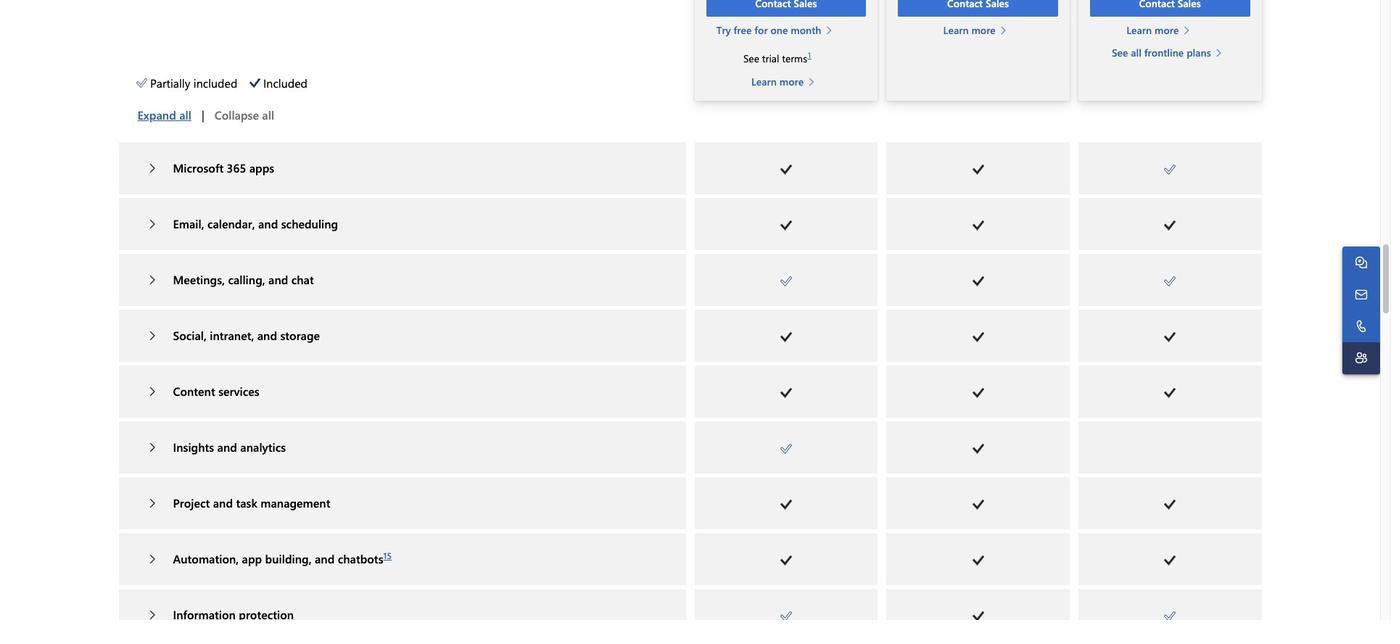 Task type: describe. For each thing, give the bounding box(es) containing it.
0 horizontal spatial learn
[[752, 74, 777, 88]]

content
[[173, 384, 215, 399]]

social,
[[173, 328, 207, 343]]

email,
[[173, 216, 204, 231]]

see all frontline plans
[[1112, 45, 1211, 59]]

all for collapse
[[262, 107, 274, 122]]

1 horizontal spatial learn
[[944, 23, 969, 37]]

365
[[227, 160, 246, 175]]

storage
[[280, 328, 320, 343]]

project and task management
[[173, 495, 330, 511]]

chatbots
[[338, 551, 383, 566]]

see for see all frontline plans
[[1112, 45, 1128, 59]]

meetings,
[[173, 272, 225, 287]]

15
[[383, 550, 392, 561]]

all for see
[[1131, 45, 1142, 59]]

microsoft
[[173, 160, 224, 175]]

month
[[791, 23, 822, 37]]

and right calendar,
[[258, 216, 278, 231]]

checkmark icons indicate a feature is included image
[[249, 78, 260, 89]]

for
[[755, 23, 768, 37]]

email, calendar, and scheduling
[[173, 216, 341, 231]]

and left chat
[[268, 272, 288, 287]]

included
[[194, 75, 237, 90]]

1 horizontal spatial more
[[972, 23, 996, 37]]

project
[[173, 495, 210, 511]]

see trial terms
[[744, 51, 808, 65]]

trial
[[762, 51, 779, 65]]

expand all button
[[127, 101, 202, 130]]

scheduling
[[281, 216, 338, 231]]

frontline
[[1145, 45, 1184, 59]]

expand all
[[137, 107, 191, 122]]

collapse
[[215, 107, 259, 122]]

automation, app building, and chatbots 15
[[173, 550, 392, 566]]

automation,
[[173, 551, 239, 566]]

0 horizontal spatial learn more link
[[752, 74, 821, 89]]

included
[[263, 75, 308, 90]]

all for expand
[[179, 107, 191, 122]]

15 link
[[383, 550, 392, 561]]

calendar,
[[207, 216, 255, 231]]

and right insights
[[217, 439, 237, 455]]

services
[[218, 384, 259, 399]]

2 horizontal spatial more
[[1155, 23, 1179, 37]]

group containing expand all
[[127, 101, 284, 130]]



Task type: locate. For each thing, give the bounding box(es) containing it.
try free for one month link
[[717, 22, 839, 37]]

all inside collapse all button
[[262, 107, 274, 122]]

2 horizontal spatial learn more link
[[1127, 22, 1196, 37]]

plans
[[1187, 45, 1211, 59]]

0 horizontal spatial see
[[744, 51, 760, 65]]

learn more link
[[944, 22, 1013, 37], [1127, 22, 1196, 37], [752, 74, 821, 89]]

microsoft 365 apps
[[173, 160, 274, 175]]

0 horizontal spatial all
[[179, 107, 191, 122]]

social, intranet, and storage
[[173, 328, 320, 343]]

1 horizontal spatial see
[[1112, 45, 1128, 59]]

see inside 'see all frontline plans' link
[[1112, 45, 1128, 59]]

analytics
[[240, 439, 286, 455]]

building,
[[265, 551, 312, 566]]

partially
[[150, 75, 190, 90]]

partial checkmark icons indicate a feature is partially included image
[[136, 78, 147, 89]]

and left task
[[213, 495, 233, 511]]

insights and analytics
[[173, 439, 286, 455]]

app
[[242, 551, 262, 566]]

try free for one month
[[717, 23, 822, 37]]

all
[[1131, 45, 1142, 59], [179, 107, 191, 122], [262, 107, 274, 122]]

1 horizontal spatial all
[[262, 107, 274, 122]]

this feature is included image
[[1165, 164, 1176, 175], [973, 220, 984, 230], [781, 388, 792, 398], [973, 388, 984, 398], [781, 444, 792, 454], [973, 444, 984, 454], [973, 500, 984, 510], [781, 555, 792, 566], [973, 555, 984, 566], [1165, 555, 1176, 566], [1165, 611, 1176, 620]]

content services
[[173, 384, 259, 399]]

learn more
[[944, 23, 996, 37], [1127, 23, 1179, 37], [752, 74, 804, 88]]

1 horizontal spatial learn more
[[944, 23, 996, 37]]

try
[[717, 23, 731, 37]]

all right collapse on the top of the page
[[262, 107, 274, 122]]

0 horizontal spatial more
[[780, 74, 804, 88]]

all left frontline on the right top of page
[[1131, 45, 1142, 59]]

this feature is included image
[[781, 164, 792, 175], [973, 164, 984, 175], [781, 220, 792, 230], [1165, 220, 1176, 230], [781, 276, 792, 286], [1165, 276, 1176, 286], [973, 276, 984, 286], [781, 332, 792, 342], [973, 332, 984, 342], [1165, 332, 1176, 342], [1165, 388, 1176, 398], [781, 500, 792, 510], [1165, 500, 1176, 510], [781, 611, 792, 620], [973, 611, 984, 620]]

and left chatbots
[[315, 551, 335, 566]]

task
[[236, 495, 257, 511]]

2 horizontal spatial all
[[1131, 45, 1142, 59]]

see
[[1112, 45, 1128, 59], [744, 51, 760, 65]]

|
[[202, 107, 204, 122]]

all left |
[[179, 107, 191, 122]]

one
[[771, 23, 788, 37]]

and
[[258, 216, 278, 231], [268, 272, 288, 287], [257, 328, 277, 343], [217, 439, 237, 455], [213, 495, 233, 511], [315, 551, 335, 566]]

all inside 'see all frontline plans' link
[[1131, 45, 1142, 59]]

learn
[[944, 23, 969, 37], [1127, 23, 1152, 37], [752, 74, 777, 88]]

free
[[734, 23, 752, 37]]

calling,
[[228, 272, 265, 287]]

see left "trial"
[[744, 51, 760, 65]]

see for see trial terms
[[744, 51, 760, 65]]

2 horizontal spatial learn more
[[1127, 23, 1179, 37]]

all inside expand all button
[[179, 107, 191, 122]]

and left storage
[[257, 328, 277, 343]]

insights
[[173, 439, 214, 455]]

chat
[[291, 272, 314, 287]]

meetings, calling, and chat
[[173, 272, 314, 287]]

see all frontline plans link
[[1112, 45, 1229, 60]]

group
[[127, 101, 284, 130]]

management
[[261, 495, 330, 511]]

1 horizontal spatial learn more link
[[944, 22, 1013, 37]]

0 horizontal spatial learn more
[[752, 74, 804, 88]]

2 horizontal spatial learn
[[1127, 23, 1152, 37]]

terms
[[782, 51, 808, 65]]

expand
[[137, 107, 176, 122]]

see left frontline on the right top of page
[[1112, 45, 1128, 59]]

collapse all button
[[204, 101, 284, 130]]

collapse all
[[215, 107, 274, 122]]

and inside automation, app building, and chatbots 15
[[315, 551, 335, 566]]

intranet,
[[210, 328, 254, 343]]

apps
[[249, 160, 274, 175]]

more
[[972, 23, 996, 37], [1155, 23, 1179, 37], [780, 74, 804, 88]]

partially included
[[150, 75, 237, 90]]



Task type: vqa. For each thing, say whether or not it's contained in the screenshot.
search box
no



